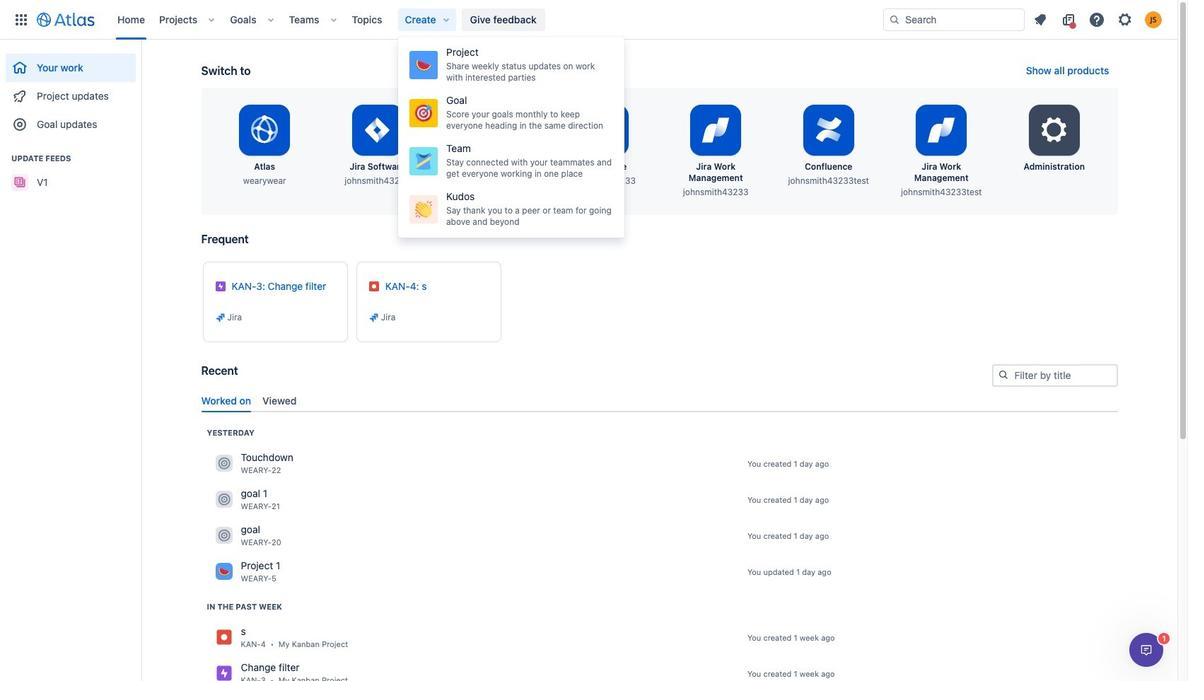 Task type: vqa. For each thing, say whether or not it's contained in the screenshot.
'Reverse sort order' ICON
no



Task type: locate. For each thing, give the bounding box(es) containing it.
1 vertical spatial heading
[[207, 601, 282, 612]]

2 jira image from the left
[[368, 312, 380, 323]]

None search field
[[884, 8, 1025, 31]]

1 heading from the top
[[207, 427, 254, 438]]

heading
[[207, 427, 254, 438], [207, 601, 282, 612]]

:running_shirt_with_sash: image
[[415, 153, 432, 170]]

2 townsquare image from the top
[[215, 527, 232, 544]]

:running_shirt_with_sash: image
[[415, 153, 432, 170]]

1 townsquare image from the top
[[215, 491, 232, 508]]

1 vertical spatial jira image
[[215, 665, 232, 681]]

dialog
[[1130, 633, 1164, 667]]

banner
[[0, 0, 1178, 40]]

help image
[[1089, 11, 1106, 28]]

jira image
[[215, 312, 226, 323], [368, 312, 380, 323]]

group
[[398, 37, 625, 238], [6, 40, 136, 143], [6, 139, 136, 201]]

:dart: image
[[415, 105, 432, 122], [415, 105, 432, 122]]

1 horizontal spatial jira image
[[368, 312, 380, 323]]

1 vertical spatial townsquare image
[[215, 527, 232, 544]]

townsquare image
[[215, 455, 232, 472]]

1 jira image from the left
[[215, 312, 226, 323]]

1 horizontal spatial jira image
[[368, 312, 380, 323]]

0 horizontal spatial jira image
[[215, 312, 226, 323]]

jira image
[[215, 629, 232, 646], [215, 665, 232, 681]]

0 horizontal spatial jira image
[[215, 312, 226, 323]]

:clap: image
[[415, 201, 432, 218], [415, 201, 432, 218]]

2 jira image from the top
[[215, 665, 232, 681]]

0 vertical spatial heading
[[207, 427, 254, 438]]

2 vertical spatial townsquare image
[[215, 563, 232, 580]]

tab list
[[196, 389, 1124, 412]]

townsquare image
[[215, 491, 232, 508], [215, 527, 232, 544], [215, 563, 232, 580]]

:watermelon: image
[[415, 57, 432, 74], [415, 57, 432, 74]]

top element
[[8, 0, 884, 39]]

0 vertical spatial jira image
[[215, 629, 232, 646]]

2 jira image from the left
[[368, 312, 380, 323]]

0 vertical spatial townsquare image
[[215, 491, 232, 508]]

jira image
[[215, 312, 226, 323], [368, 312, 380, 323]]



Task type: describe. For each thing, give the bounding box(es) containing it.
account image
[[1145, 11, 1162, 28]]

settings image
[[1117, 11, 1134, 28]]

settings image
[[1038, 113, 1072, 147]]

2 heading from the top
[[207, 601, 282, 612]]

search image
[[998, 369, 1009, 381]]

1 jira image from the top
[[215, 629, 232, 646]]

1 jira image from the left
[[215, 312, 226, 323]]

3 townsquare image from the top
[[215, 563, 232, 580]]

notifications image
[[1032, 11, 1049, 28]]

switch to... image
[[13, 11, 30, 28]]

Search field
[[884, 8, 1025, 31]]

search image
[[889, 14, 901, 25]]

Filter by title field
[[994, 366, 1117, 386]]



